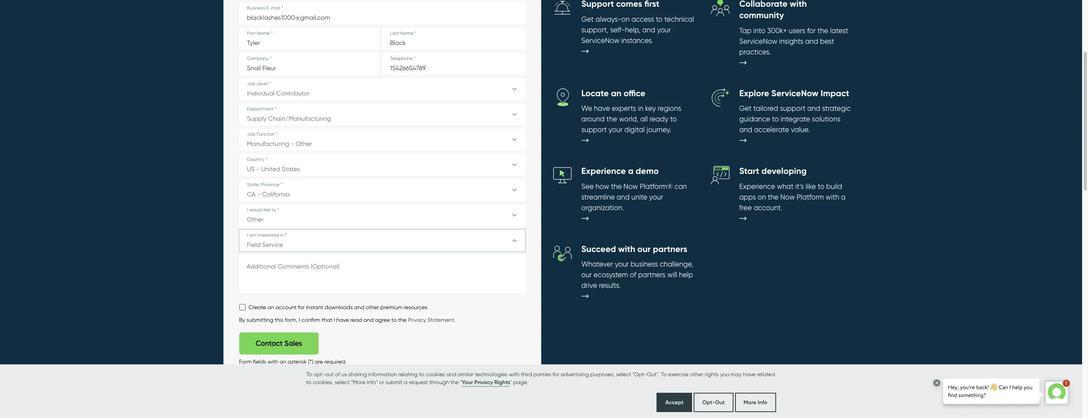 Task type: locate. For each thing, give the bounding box(es) containing it.
the right how
[[611, 182, 622, 191]]

0 vertical spatial our
[[637, 244, 651, 255]]

support up integrate
[[780, 104, 805, 113]]

0 vertical spatial privacy
[[408, 317, 426, 323]]

Telephone telephone field
[[382, 53, 525, 75]]

it's
[[795, 182, 804, 191]]

your
[[462, 379, 473, 386]]

0 horizontal spatial an
[[267, 305, 274, 311]]

1 vertical spatial privacy
[[474, 379, 493, 386]]

1 horizontal spatial privacy
[[474, 379, 493, 386]]

the inside to opt-out of us sharing information relating to cookies and similar technologies with third parties for advertising purposes, select "opt-out".  to exercise other rights you may have related to cookies, select "more info" or submit a request through the "
[[450, 379, 459, 386]]

free
[[739, 204, 752, 212]]

more info
[[744, 399, 767, 406]]

your down platform®
[[649, 193, 663, 201]]

the down experts
[[606, 115, 617, 123]]

experience a demo
[[581, 166, 659, 177]]

privacy statement link
[[408, 317, 454, 323]]

submit
[[386, 379, 403, 386]]

your down technical
[[657, 26, 671, 34]]

to right agree
[[391, 317, 397, 323]]

sharing
[[348, 371, 367, 378]]

2 horizontal spatial for
[[807, 26, 816, 35]]

servicenow
[[581, 36, 619, 45], [739, 37, 777, 45], [771, 88, 818, 99]]

privacy
[[408, 317, 426, 323], [474, 379, 493, 386]]

the left your
[[450, 379, 459, 386]]

0 vertical spatial on
[[621, 15, 630, 23]]

0 horizontal spatial on
[[621, 15, 630, 23]]

impact
[[821, 88, 849, 99]]

users
[[789, 26, 805, 35]]

an right create
[[267, 305, 274, 311]]

our up 'drive'
[[581, 271, 592, 279]]

opt-
[[702, 399, 715, 406]]

1 vertical spatial now
[[780, 193, 795, 201]]

experience up the apps
[[739, 182, 775, 191]]

1 horizontal spatial experience
[[739, 182, 775, 191]]

support
[[780, 104, 805, 113], [581, 126, 607, 134]]

your down the world,
[[609, 126, 623, 134]]

1 horizontal spatial "
[[510, 379, 512, 386]]

for right the parties
[[553, 371, 559, 378]]

1 horizontal spatial our
[[637, 244, 651, 255]]

0 horizontal spatial support
[[581, 126, 607, 134]]

i right form,
[[299, 317, 300, 323]]

1 vertical spatial of
[[335, 371, 340, 378]]

the down the premium
[[398, 317, 406, 323]]

for left instant
[[298, 305, 305, 311]]

2 vertical spatial for
[[553, 371, 559, 378]]

partners
[[653, 244, 687, 255], [638, 271, 665, 279]]

2 to from the left
[[661, 371, 667, 378]]

have right "may" in the right bottom of the page
[[743, 371, 755, 378]]

rights
[[494, 379, 510, 386]]

1 vertical spatial for
[[298, 305, 305, 311]]

a left demo
[[628, 166, 633, 177]]

support inside we have experts in key regions around the world, all ready to support your digital journey.
[[581, 126, 607, 134]]

premium
[[380, 305, 402, 311]]

0 horizontal spatial now
[[623, 182, 638, 191]]

" left page.
[[510, 379, 512, 386]]

streamline
[[581, 193, 615, 201]]

create
[[249, 305, 266, 311]]

resources
[[404, 305, 427, 311]]

2 horizontal spatial a
[[841, 193, 845, 201]]

get up the guidance
[[739, 104, 752, 113]]

an left the asterisk
[[280, 359, 286, 365]]

support,
[[581, 26, 608, 34]]

0 horizontal spatial a
[[404, 379, 407, 386]]

0 horizontal spatial experience
[[581, 166, 626, 177]]

1 vertical spatial on
[[758, 193, 766, 201]]

other up agree
[[366, 305, 379, 311]]

in
[[638, 104, 643, 113]]

on
[[621, 15, 630, 23], [758, 193, 766, 201]]

your inside 'see how the now platform® can streamline and unite your organization.'
[[649, 193, 663, 201]]

now inside experience what it's like to build apps on the now platform with a free account.
[[780, 193, 795, 201]]

experts
[[612, 104, 636, 113]]

to inside we have experts in key regions around the world, all ready to support your digital journey.
[[670, 115, 677, 123]]

0 vertical spatial get
[[581, 15, 594, 23]]

ecosystem
[[594, 271, 628, 279]]

0 horizontal spatial have
[[336, 317, 349, 323]]

your up ecosystem
[[615, 260, 629, 269]]

and inside the tap into 300k+ users for the latest servicenow insights and best practices.
[[805, 37, 818, 45]]

other inside to opt-out of us sharing information relating to cookies and similar technologies with third parties for advertising purposes, select "opt-out".  to exercise other rights you may have related to cookies, select "more info" or submit a request through the "
[[690, 371, 703, 378]]

partners up challenge,
[[653, 244, 687, 255]]

2 horizontal spatial have
[[743, 371, 755, 378]]

i right that
[[334, 317, 335, 323]]

get inside get tailored support and strategic guidance to integrate solutions and accelerate value.
[[739, 104, 752, 113]]

1 horizontal spatial to
[[661, 371, 667, 378]]

0 horizontal spatial get
[[581, 15, 594, 23]]

platform®
[[640, 182, 673, 191]]

select down us
[[335, 379, 350, 386]]

1 vertical spatial get
[[739, 104, 752, 113]]

Last Name text field
[[382, 28, 525, 50]]

cookies
[[426, 371, 445, 378]]

0 horizontal spatial of
[[335, 371, 340, 378]]

parties
[[534, 371, 551, 378]]

of down business
[[630, 271, 636, 279]]

on up the help,
[[621, 15, 630, 23]]

privacy down the resources
[[408, 317, 426, 323]]

1 " from the left
[[460, 379, 462, 386]]

explore
[[739, 88, 769, 99]]

get inside get always-on access to technical support, self-help, and your servicenow instances.
[[581, 15, 594, 23]]

" inside to opt-out of us sharing information relating to cookies and similar technologies with third parties for advertising purposes, select "opt-out".  to exercise other rights you may have related to cookies, select "more info" or submit a request through the "
[[460, 379, 462, 386]]

1 vertical spatial our
[[581, 271, 592, 279]]

1 horizontal spatial select
[[616, 371, 631, 378]]

servicenow down support,
[[581, 36, 619, 45]]

form
[[239, 359, 252, 365]]

help,
[[625, 26, 640, 34]]

on inside get always-on access to technical support, self-help, and your servicenow instances.
[[621, 15, 630, 23]]

0 vertical spatial for
[[807, 26, 816, 35]]

experience what it's like to build apps on the now platform with a free account.
[[739, 182, 845, 212]]

and left best
[[805, 37, 818, 45]]

2 " from the left
[[510, 379, 512, 386]]

"
[[460, 379, 462, 386], [510, 379, 512, 386]]

practices.
[[739, 48, 771, 56]]

our up business
[[637, 244, 651, 255]]

servicenow down into
[[739, 37, 777, 45]]

with inside experience what it's like to build apps on the now platform with a free account.
[[826, 193, 839, 201]]

0 horizontal spatial our
[[581, 271, 592, 279]]

to left opt-
[[306, 371, 312, 378]]

1 horizontal spatial now
[[780, 193, 795, 201]]

support down around
[[581, 126, 607, 134]]

1 horizontal spatial support
[[780, 104, 805, 113]]

0 vertical spatial an
[[611, 88, 621, 99]]

300k+
[[767, 26, 787, 35]]

demo
[[636, 166, 659, 177]]

experience up how
[[581, 166, 626, 177]]

your inside whatever your business challenge, our ecosystem of partners will help drive results.
[[615, 260, 629, 269]]

for right users
[[807, 26, 816, 35]]

the inside we have experts in key regions around the world, all ready to support your digital journey.
[[606, 115, 617, 123]]

1 vertical spatial partners
[[638, 271, 665, 279]]

an up experts
[[611, 88, 621, 99]]

your
[[657, 26, 671, 34], [609, 126, 623, 134], [649, 193, 663, 201], [615, 260, 629, 269]]

a down "build"
[[841, 193, 845, 201]]

0 vertical spatial now
[[623, 182, 638, 191]]

1 i from the left
[[299, 317, 300, 323]]

0 horizontal spatial other
[[366, 305, 379, 311]]

experience
[[581, 166, 626, 177], [739, 182, 775, 191]]

1 horizontal spatial have
[[594, 104, 610, 113]]

select left "opt-
[[616, 371, 631, 378]]

all
[[640, 115, 648, 123]]

with up page.
[[509, 371, 519, 378]]

other left rights
[[690, 371, 703, 378]]

may
[[731, 371, 742, 378]]

0 horizontal spatial to
[[306, 371, 312, 378]]

1 vertical spatial experience
[[739, 182, 775, 191]]

third
[[521, 371, 532, 378]]

rights
[[705, 371, 719, 378]]

and right read
[[364, 317, 374, 323]]

form,
[[285, 317, 297, 323]]

account.
[[754, 204, 782, 212]]

an for create
[[267, 305, 274, 311]]

with right the fields
[[268, 359, 278, 365]]

experience for experience a demo
[[581, 166, 626, 177]]

Company text field
[[239, 53, 379, 75]]

with down "build"
[[826, 193, 839, 201]]

None text field
[[239, 255, 525, 294]]

a
[[628, 166, 633, 177], [841, 193, 845, 201], [404, 379, 407, 386]]

1 horizontal spatial i
[[334, 317, 335, 323]]

a inside experience what it's like to build apps on the now platform with a free account.
[[841, 193, 845, 201]]

0 vertical spatial support
[[780, 104, 805, 113]]

servicenow up get tailored support and strategic guidance to integrate solutions and accelerate value.
[[771, 88, 818, 99]]

1 horizontal spatial get
[[739, 104, 752, 113]]

1 vertical spatial a
[[841, 193, 845, 201]]

1 horizontal spatial on
[[758, 193, 766, 201]]

through
[[429, 379, 449, 386]]

have down downloads
[[336, 317, 349, 323]]

have inside to opt-out of us sharing information relating to cookies and similar technologies with third parties for advertising purposes, select "opt-out".  to exercise other rights you may have related to cookies, select "more info" or submit a request through the "
[[743, 371, 755, 378]]

to right out".
[[661, 371, 667, 378]]

to up accelerate
[[772, 115, 779, 123]]

0 horizontal spatial "
[[460, 379, 462, 386]]

see how the now platform® can streamline and unite your organization.
[[581, 182, 687, 212]]

get up support,
[[581, 15, 594, 23]]

get
[[581, 15, 594, 23], [739, 104, 752, 113]]

of inside whatever your business challenge, our ecosystem of partners will help drive results.
[[630, 271, 636, 279]]

servicenow inside the tap into 300k+ users for the latest servicenow insights and best practices.
[[739, 37, 777, 45]]

on up account.
[[758, 193, 766, 201]]

latest
[[830, 26, 848, 35]]

now down what on the top of the page
[[780, 193, 795, 201]]

now up unite
[[623, 182, 638, 191]]

cookies,
[[313, 379, 333, 386]]

organization.
[[581, 204, 624, 212]]

help
[[679, 271, 693, 279]]

and up solutions
[[807, 104, 820, 113]]

have inside we have experts in key regions around the world, all ready to support your digital journey.
[[594, 104, 610, 113]]

contact sales button
[[239, 333, 319, 355]]

asterisk
[[288, 359, 307, 365]]

start developing
[[739, 166, 807, 177]]

and left 'similar'
[[446, 371, 456, 378]]

account
[[275, 305, 297, 311]]

servicenow inside get always-on access to technical support, self-help, and your servicenow instances.
[[581, 36, 619, 45]]

1 horizontal spatial of
[[630, 271, 636, 279]]

exercise
[[668, 371, 689, 378]]

and inside 'see how the now platform® can streamline and unite your organization.'
[[617, 193, 630, 201]]

info"
[[367, 379, 378, 386]]

developing
[[761, 166, 807, 177]]

have
[[594, 104, 610, 113], [336, 317, 349, 323], [743, 371, 755, 378]]

1 horizontal spatial for
[[553, 371, 559, 378]]

1 vertical spatial other
[[690, 371, 703, 378]]

other
[[366, 305, 379, 311], [690, 371, 703, 378]]

and left unite
[[617, 193, 630, 201]]

opt-
[[313, 371, 325, 378]]

with up business
[[618, 244, 635, 255]]

partners down business
[[638, 271, 665, 279]]

and inside get always-on access to technical support, self-help, and your servicenow instances.
[[642, 26, 655, 34]]

0 horizontal spatial select
[[335, 379, 350, 386]]

to right access
[[656, 15, 663, 23]]

out".
[[647, 371, 660, 378]]

are
[[315, 359, 323, 365]]

purposes,
[[590, 371, 615, 378]]

of inside to opt-out of us sharing information relating to cookies and similar technologies with third parties for advertising purposes, select "opt-out".  to exercise other rights you may have related to cookies, select "more info" or submit a request through the "
[[335, 371, 340, 378]]

by submitting this form, i confirm that i have read and agree to the privacy statement .
[[239, 317, 455, 323]]

an for locate
[[611, 88, 621, 99]]

to opt-out of us sharing information relating to cookies and similar technologies with third parties for advertising purposes, select "opt-out".  to exercise other rights you may have related to cookies, select "more info" or submit a request through the "
[[306, 371, 775, 386]]

accept button
[[657, 393, 692, 413]]

" inside your privacy rights " page.
[[510, 379, 512, 386]]

2 vertical spatial have
[[743, 371, 755, 378]]

to down the regions
[[670, 115, 677, 123]]

2 vertical spatial a
[[404, 379, 407, 386]]

2 vertical spatial an
[[280, 359, 286, 365]]

0 vertical spatial of
[[630, 271, 636, 279]]

0 vertical spatial a
[[628, 166, 633, 177]]

0 vertical spatial experience
[[581, 166, 626, 177]]

the up best
[[817, 26, 828, 35]]

Business E-mail text field
[[239, 3, 525, 25]]

and down access
[[642, 26, 655, 34]]

a down relating
[[404, 379, 407, 386]]

to right like
[[818, 182, 824, 191]]

1 vertical spatial support
[[581, 126, 607, 134]]

opt-out button
[[694, 393, 733, 413]]

experience inside experience what it's like to build apps on the now platform with a free account.
[[739, 182, 775, 191]]

locate an office
[[581, 88, 645, 99]]

1 vertical spatial have
[[336, 317, 349, 323]]

0 horizontal spatial i
[[299, 317, 300, 323]]

the up account.
[[768, 193, 779, 201]]

privacy down technologies
[[474, 379, 493, 386]]

with up users
[[790, 0, 807, 9]]

that
[[322, 317, 332, 323]]

have up around
[[594, 104, 610, 113]]

how
[[596, 182, 609, 191]]

form fields with an asterisk (*) are required.
[[239, 359, 346, 365]]

1 horizontal spatial a
[[628, 166, 633, 177]]

1 horizontal spatial other
[[690, 371, 703, 378]]

" down 'similar'
[[460, 379, 462, 386]]

of left us
[[335, 371, 340, 378]]

now
[[623, 182, 638, 191], [780, 193, 795, 201]]

0 vertical spatial have
[[594, 104, 610, 113]]

to
[[306, 371, 312, 378], [661, 371, 667, 378]]

and inside to opt-out of us sharing information relating to cookies and similar technologies with third parties for advertising purposes, select "opt-out".  to exercise other rights you may have related to cookies, select "more info" or submit a request through the "
[[446, 371, 456, 378]]

2 horizontal spatial an
[[611, 88, 621, 99]]

1 vertical spatial an
[[267, 305, 274, 311]]



Task type: vqa. For each thing, say whether or not it's contained in the screenshot.
will
yes



Task type: describe. For each thing, give the bounding box(es) containing it.
journey.
[[646, 126, 671, 134]]

1 to from the left
[[306, 371, 312, 378]]

what
[[777, 182, 794, 191]]

whatever
[[581, 260, 613, 269]]

tap
[[739, 26, 751, 35]]

the inside experience what it's like to build apps on the now platform with a free account.
[[768, 193, 779, 201]]

out
[[715, 399, 725, 406]]

technologies
[[475, 371, 507, 378]]

experience for experience what it's like to build apps on the now platform with a free account.
[[739, 182, 775, 191]]

confirm
[[302, 317, 320, 323]]

world,
[[619, 115, 639, 123]]

challenge,
[[660, 260, 693, 269]]

sales
[[284, 340, 302, 348]]

downloads
[[325, 305, 353, 311]]

a inside to opt-out of us sharing information relating to cookies and similar technologies with third parties for advertising purposes, select "opt-out".  to exercise other rights you may have related to cookies, select "more info" or submit a request through the "
[[404, 379, 407, 386]]

our inside whatever your business challenge, our ecosystem of partners will help drive results.
[[581, 271, 592, 279]]

get for get tailored support and strategic guidance to integrate solutions and accelerate value.
[[739, 104, 752, 113]]

business
[[631, 260, 658, 269]]

0 vertical spatial partners
[[653, 244, 687, 255]]

the inside the tap into 300k+ users for the latest servicenow insights and best practices.
[[817, 26, 828, 35]]

submitting
[[247, 317, 273, 323]]

agree
[[375, 317, 390, 323]]

strategic
[[822, 104, 851, 113]]

succeed with our partners
[[581, 244, 687, 255]]

on inside experience what it's like to build apps on the now platform with a free account.
[[758, 193, 766, 201]]

us
[[341, 371, 347, 378]]

similar
[[458, 371, 474, 378]]

"more
[[351, 379, 365, 386]]

platform
[[797, 193, 824, 201]]

digital
[[624, 126, 645, 134]]

get always-on access to technical support, self-help, and your servicenow instances. link
[[553, 0, 695, 66]]

insights
[[779, 37, 803, 45]]

partners inside whatever your business challenge, our ecosystem of partners will help drive results.
[[638, 271, 665, 279]]

get always-on access to technical support, self-help, and your servicenow instances.
[[581, 15, 694, 45]]

and up read
[[354, 305, 364, 311]]

advertising
[[561, 371, 589, 378]]

collaborate
[[739, 0, 788, 9]]

by
[[239, 317, 245, 323]]

tap into 300k+ users for the latest servicenow insights and best practices.
[[739, 26, 848, 56]]

your inside we have experts in key regions around the world, all ready to support your digital journey.
[[609, 126, 623, 134]]

0 vertical spatial other
[[366, 305, 379, 311]]

value.
[[791, 126, 810, 134]]

key
[[645, 104, 656, 113]]

technical
[[664, 15, 694, 23]]

1 vertical spatial select
[[335, 379, 350, 386]]

to left cookies, on the left bottom of page
[[306, 379, 311, 386]]

we
[[581, 104, 592, 113]]

explore servicenow impact
[[739, 88, 849, 99]]

apps
[[739, 193, 756, 201]]

with inside collaborate with community
[[790, 0, 807, 9]]

to inside get always-on access to technical support, self-help, and your servicenow instances.
[[656, 15, 663, 23]]

First Name text field
[[239, 28, 379, 50]]

contact
[[256, 340, 283, 348]]

community
[[739, 10, 784, 21]]

to inside get tailored support and strategic guidance to integrate solutions and accelerate value.
[[772, 115, 779, 123]]

for inside to opt-out of us sharing information relating to cookies and similar technologies with third parties for advertising purposes, select "opt-out".  to exercise other rights you may have related to cookies, select "more info" or submit a request through the "
[[553, 371, 559, 378]]

will
[[667, 271, 677, 279]]

0 vertical spatial select
[[616, 371, 631, 378]]

always-
[[595, 15, 621, 23]]

accelerate
[[754, 126, 789, 134]]

related
[[757, 371, 775, 378]]

create an account for instant downloads and other premium resources
[[249, 305, 427, 311]]

your inside get always-on access to technical support, self-help, and your servicenow instances.
[[657, 26, 671, 34]]

collaborate with community
[[739, 0, 807, 21]]

get for get always-on access to technical support, self-help, and your servicenow instances.
[[581, 15, 594, 23]]

around
[[581, 115, 605, 123]]

contact sales
[[256, 340, 302, 348]]

request
[[409, 379, 428, 386]]

tailored
[[753, 104, 778, 113]]

0 horizontal spatial privacy
[[408, 317, 426, 323]]

with inside to opt-out of us sharing information relating to cookies and similar technologies with third parties for advertising purposes, select "opt-out".  to exercise other rights you may have related to cookies, select "more info" or submit a request through the "
[[509, 371, 519, 378]]

this
[[275, 317, 283, 323]]

(*)
[[308, 359, 313, 365]]

or
[[379, 379, 384, 386]]

now inside 'see how the now platform® can streamline and unite your organization.'
[[623, 182, 638, 191]]

info
[[758, 399, 767, 406]]

0 horizontal spatial for
[[298, 305, 305, 311]]

out
[[325, 371, 334, 378]]

integrate
[[781, 115, 810, 123]]

to inside experience what it's like to build apps on the now platform with a free account.
[[818, 182, 824, 191]]

instances.
[[621, 36, 653, 45]]

1 horizontal spatial an
[[280, 359, 286, 365]]

to up request
[[419, 371, 424, 378]]

and down the guidance
[[739, 126, 752, 134]]

drive
[[581, 282, 597, 290]]

for inside the tap into 300k+ users for the latest servicenow insights and best practices.
[[807, 26, 816, 35]]

instant
[[306, 305, 323, 311]]

.
[[454, 317, 455, 323]]

support inside get tailored support and strategic guidance to integrate solutions and accelerate value.
[[780, 104, 805, 113]]

see
[[581, 182, 594, 191]]

page.
[[513, 379, 528, 386]]

information
[[368, 371, 397, 378]]

relating
[[398, 371, 418, 378]]

2 i from the left
[[334, 317, 335, 323]]

the inside 'see how the now platform® can streamline and unite your organization.'
[[611, 182, 622, 191]]

regions
[[658, 104, 681, 113]]

guidance
[[739, 115, 770, 123]]

your privacy rights link
[[462, 379, 510, 387]]

read
[[350, 317, 362, 323]]



